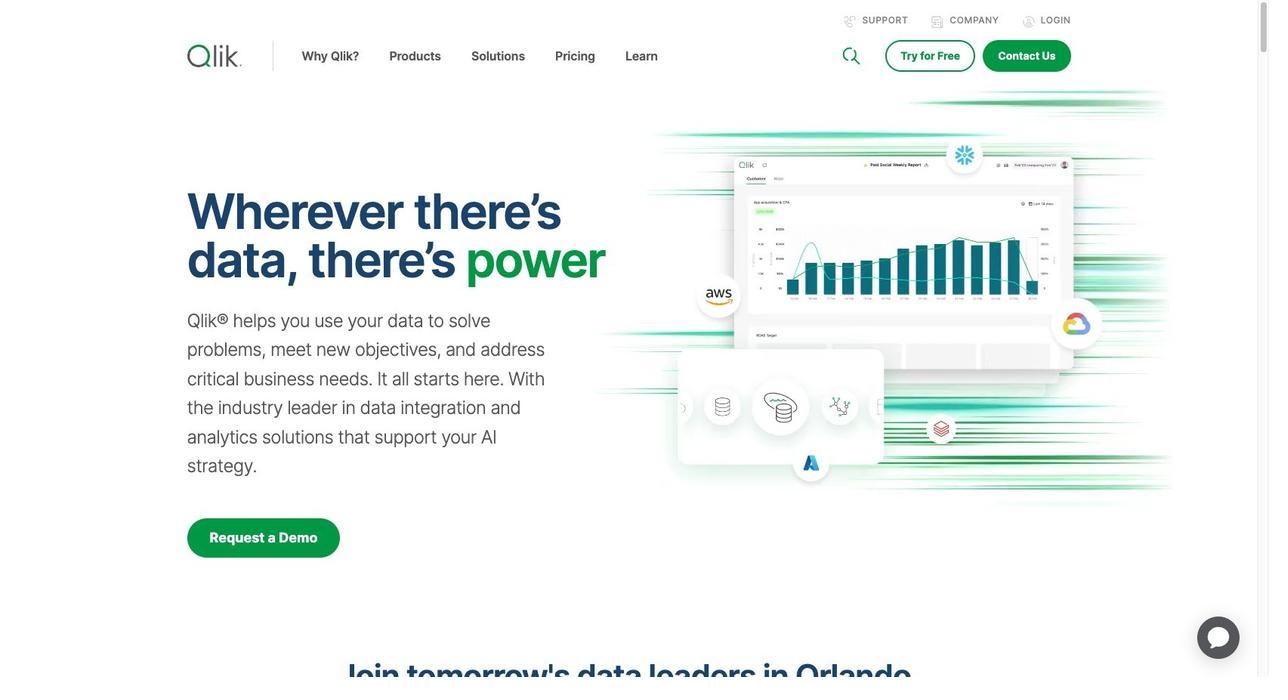 Task type: vqa. For each thing, say whether or not it's contained in the screenshot.
Support 'icon'
yes



Task type: describe. For each thing, give the bounding box(es) containing it.
qlik image
[[187, 45, 241, 67]]

login image
[[1023, 16, 1035, 28]]

company image
[[932, 16, 944, 28]]



Task type: locate. For each thing, give the bounding box(es) containing it.
application
[[1180, 598, 1258, 677]]

support image
[[844, 16, 856, 28]]



